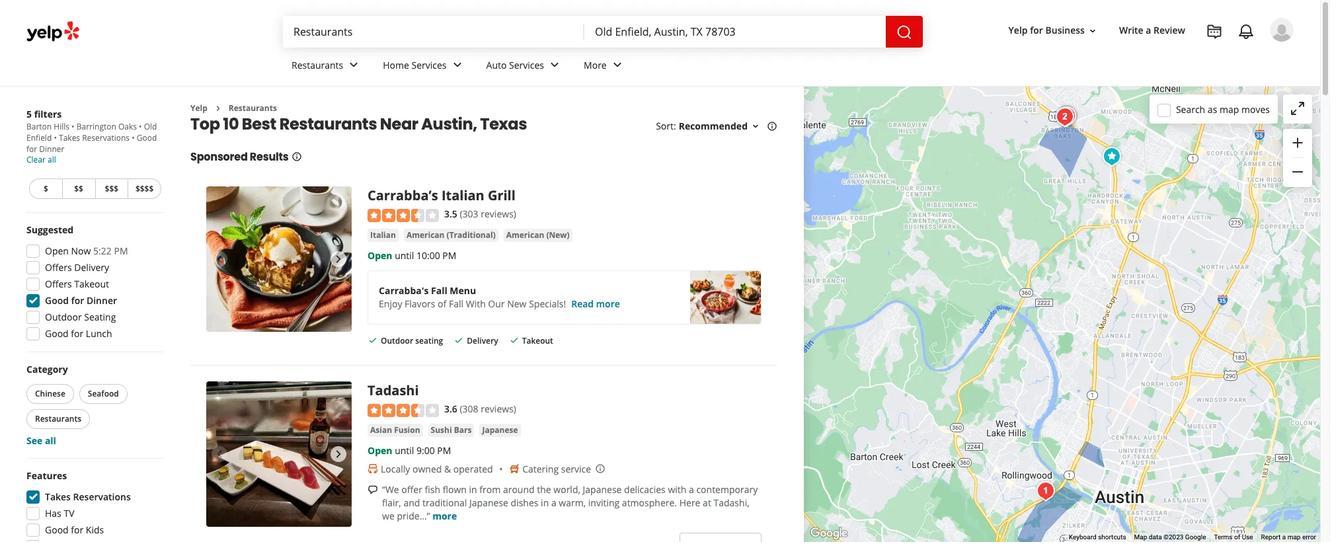 Task type: locate. For each thing, give the bounding box(es) containing it.
of left use
[[1235, 534, 1241, 541]]

0 horizontal spatial american
[[407, 229, 445, 241]]

0 vertical spatial until
[[395, 249, 414, 262]]

features
[[26, 470, 67, 482]]

24 chevron down v2 image inside restaurants link
[[346, 57, 362, 73]]

american for american (traditional)
[[407, 229, 445, 241]]

zoom out image
[[1290, 164, 1306, 180]]

2 horizontal spatial 16 checkmark v2 image
[[509, 335, 520, 346]]

our
[[488, 298, 505, 310]]

pm right the 5:22
[[114, 245, 128, 257]]

clear all
[[26, 154, 56, 165]]

catering service
[[523, 463, 591, 475]]

restaurants link right 16 chevron right v2 icon
[[229, 103, 277, 114]]

yelp left 16 chevron right v2 icon
[[190, 103, 208, 114]]

1 offers from the top
[[45, 261, 72, 274]]

all right the clear
[[48, 154, 56, 165]]

in
[[469, 483, 477, 496], [541, 496, 549, 509]]

$$$$
[[136, 183, 154, 194]]

good down offers takeout
[[45, 294, 69, 307]]

japanese up inviting
[[583, 483, 622, 496]]

write a review link
[[1114, 19, 1191, 43]]

see all button
[[26, 435, 56, 447]]

search image
[[897, 24, 913, 40]]

0 horizontal spatial 16 checkmark v2 image
[[368, 335, 378, 346]]

2 offers from the top
[[45, 278, 72, 290]]

1 vertical spatial reviews)
[[481, 403, 517, 415]]

outdoor seating
[[45, 311, 116, 323]]

•
[[72, 121, 74, 132], [139, 121, 142, 132], [54, 132, 57, 144], [132, 132, 135, 144]]

0 horizontal spatial outdoor
[[45, 311, 82, 323]]

2 services from the left
[[509, 59, 544, 71]]

sponsored
[[190, 150, 248, 165]]

yelp link
[[190, 103, 208, 114]]

italian inside button
[[370, 229, 396, 241]]

16 chevron down v2 image
[[751, 121, 761, 132]]

1 horizontal spatial dinner
[[87, 294, 117, 307]]

asian fusion link
[[368, 424, 423, 437]]

reviews) for carrabba's italian grill
[[481, 208, 517, 221]]

old enfield
[[26, 121, 157, 144]]

in left from
[[469, 483, 477, 496]]

0 vertical spatial slideshow element
[[206, 187, 352, 332]]

fat dragon image
[[1052, 104, 1078, 130]]

24 chevron down v2 image inside home services link
[[449, 57, 465, 73]]

0 vertical spatial japanese
[[482, 424, 518, 436]]

1 vertical spatial good for dinner
[[45, 294, 117, 307]]

1 vertical spatial takes
[[45, 491, 71, 503]]

24 chevron down v2 image left the home
[[346, 57, 362, 73]]

keyboard shortcuts
[[1069, 534, 1127, 541]]

&
[[444, 463, 451, 475]]

24 chevron down v2 image for more
[[610, 57, 625, 73]]

a right write
[[1146, 24, 1152, 37]]

0 vertical spatial fall
[[431, 284, 448, 297]]

more down the traditional
[[433, 510, 457, 522]]

offers up offers takeout
[[45, 261, 72, 274]]

2 vertical spatial japanese
[[470, 496, 509, 509]]

1 none field from the left
[[294, 24, 574, 39]]

0 horizontal spatial 24 chevron down v2 image
[[346, 57, 362, 73]]

0 vertical spatial delivery
[[74, 261, 109, 274]]

sponsored results
[[190, 150, 289, 165]]

services left 24 chevron down v2 icon
[[509, 59, 544, 71]]

0 vertical spatial of
[[438, 298, 447, 310]]

1 vertical spatial italian
[[370, 229, 396, 241]]

a up here
[[689, 483, 694, 496]]

16 checkmark v2 image left 'outdoor seating'
[[368, 335, 378, 346]]

notifications image
[[1239, 24, 1255, 40]]

reviews) down grill
[[481, 208, 517, 221]]

0 horizontal spatial takeout
[[74, 278, 109, 290]]

previous image for carrabba's italian grill
[[212, 252, 228, 267]]

japanese button
[[480, 424, 521, 437]]

dinner inside group
[[87, 294, 117, 307]]

24 chevron down v2 image left auto
[[449, 57, 465, 73]]

outdoor up good for lunch
[[45, 311, 82, 323]]

outdoor left seating
[[381, 335, 413, 346]]

seafood button
[[79, 384, 128, 404]]

1 vertical spatial outdoor
[[381, 335, 413, 346]]

2 previous image from the top
[[212, 447, 228, 462]]

category
[[26, 363, 68, 376]]

tadashi
[[368, 382, 419, 400]]

sushi
[[431, 424, 452, 436]]

3 24 chevron down v2 image from the left
[[610, 57, 625, 73]]

clear
[[26, 154, 46, 165]]

pm right 9:00 on the left of page
[[437, 444, 451, 457]]

1 american from the left
[[407, 229, 445, 241]]

warm,
[[559, 496, 586, 509]]

in down "the"
[[541, 496, 549, 509]]

keyboard shortcuts button
[[1069, 533, 1127, 542]]

american inside 'button'
[[506, 229, 545, 241]]

1 vertical spatial previous image
[[212, 447, 228, 462]]

barton hills • barrington oaks •
[[26, 121, 144, 132]]

1 horizontal spatial outdoor
[[381, 335, 413, 346]]

0 vertical spatial takeout
[[74, 278, 109, 290]]

more right read
[[596, 298, 620, 310]]

more inside carrabba's fall menu enjoy flavors of fall with our new specials! read more
[[596, 298, 620, 310]]

google
[[1186, 534, 1207, 541]]

0 horizontal spatial none field
[[294, 24, 574, 39]]

1 vertical spatial fall
[[449, 298, 464, 310]]

1 vertical spatial yelp
[[190, 103, 208, 114]]

himalaya kosheli image
[[1054, 103, 1080, 129]]

shortcuts
[[1099, 534, 1127, 541]]

open down italian button on the top left of the page
[[368, 249, 393, 262]]

google image
[[808, 525, 851, 542]]

next image
[[331, 447, 347, 462]]

0 vertical spatial more
[[596, 298, 620, 310]]

american
[[407, 229, 445, 241], [506, 229, 545, 241]]

0 vertical spatial offers
[[45, 261, 72, 274]]

1 slideshow element from the top
[[206, 187, 352, 332]]

1 horizontal spatial delivery
[[467, 335, 498, 346]]

info icon image
[[595, 463, 606, 474], [595, 463, 606, 474]]

until left 10:00
[[395, 249, 414, 262]]

none field up business categories element
[[595, 24, 876, 39]]

all
[[48, 154, 56, 165], [45, 435, 56, 447]]

none field up home services link
[[294, 24, 574, 39]]

japanese down from
[[470, 496, 509, 509]]

2 none field from the left
[[595, 24, 876, 39]]

3.6 star rating image
[[368, 404, 439, 417]]

3.6
[[444, 403, 458, 415]]

0 vertical spatial yelp
[[1009, 24, 1028, 37]]

good down outdoor seating
[[45, 327, 69, 340]]

projects image
[[1207, 24, 1223, 40]]

report
[[1262, 534, 1281, 541]]

group containing features
[[22, 470, 164, 542]]

0 vertical spatial good for dinner
[[26, 132, 157, 155]]

0 vertical spatial all
[[48, 154, 56, 165]]

of inside carrabba's fall menu enjoy flavors of fall with our new specials! read more
[[438, 298, 447, 310]]

1 24 chevron down v2 image from the left
[[346, 57, 362, 73]]

1 services from the left
[[412, 59, 447, 71]]

map right as
[[1220, 103, 1240, 115]]

10
[[223, 113, 239, 135]]

open now 5:22 pm
[[45, 245, 128, 257]]

of right flavors
[[438, 298, 447, 310]]

american up 10:00
[[407, 229, 445, 241]]

1 vertical spatial japanese
[[583, 483, 622, 496]]

for down outdoor seating
[[71, 327, 84, 340]]

$$$ button
[[95, 179, 128, 199]]

delivery down open now 5:22 pm
[[74, 261, 109, 274]]

services right the home
[[412, 59, 447, 71]]

previous image for tadashi
[[212, 447, 228, 462]]

2 16 checkmark v2 image from the left
[[454, 335, 464, 346]]

24 chevron down v2 image inside more link
[[610, 57, 625, 73]]

lunch
[[86, 327, 112, 340]]

business categories element
[[281, 48, 1294, 86]]

1 horizontal spatial services
[[509, 59, 544, 71]]

group containing category
[[24, 363, 164, 448]]

1 16 checkmark v2 image from the left
[[368, 335, 378, 346]]

16 catering v2 image
[[509, 464, 520, 475]]

american inside button
[[407, 229, 445, 241]]

carrabba's italian grill image
[[1099, 143, 1125, 170]]

0 vertical spatial map
[[1220, 103, 1240, 115]]

0 horizontal spatial italian
[[370, 229, 396, 241]]

16 chevron right v2 image
[[213, 103, 223, 114]]

9:00
[[417, 444, 435, 457]]

yelp left business
[[1009, 24, 1028, 37]]

italian link
[[368, 229, 399, 242]]

map
[[1220, 103, 1240, 115], [1288, 534, 1301, 541]]

reviews)
[[481, 208, 517, 221], [481, 403, 517, 415]]

16 checkmark v2 image for takeout
[[509, 335, 520, 346]]

italian down 3.5 star rating "image"
[[370, 229, 396, 241]]

all for see all
[[45, 435, 56, 447]]

1 until from the top
[[395, 249, 414, 262]]

1 horizontal spatial fall
[[449, 298, 464, 310]]

24 chevron down v2 image
[[346, 57, 362, 73], [449, 57, 465, 73], [610, 57, 625, 73]]

16 checkmark v2 image right seating
[[454, 335, 464, 346]]

all right see
[[45, 435, 56, 447]]

0 horizontal spatial more
[[433, 510, 457, 522]]

delivery down with
[[467, 335, 498, 346]]

takeout inside group
[[74, 278, 109, 290]]

report a map error
[[1262, 534, 1317, 541]]

barton
[[26, 121, 52, 132]]

home services
[[383, 59, 447, 71]]

5
[[26, 108, 32, 120]]

pm for carrabba's italian grill
[[443, 249, 457, 262]]

16 checkmark v2 image
[[368, 335, 378, 346], [454, 335, 464, 346], [509, 335, 520, 346]]

restaurants
[[292, 59, 343, 71], [229, 103, 277, 114], [280, 113, 377, 135], [35, 413, 81, 425]]

0 horizontal spatial services
[[412, 59, 447, 71]]

1 horizontal spatial yelp
[[1009, 24, 1028, 37]]

tadashi image
[[206, 382, 352, 527]]

for
[[1031, 24, 1044, 37], [26, 144, 37, 155], [71, 294, 84, 307], [71, 327, 84, 340], [71, 524, 84, 536]]

pm for tadashi
[[437, 444, 451, 457]]

now
[[71, 245, 91, 257]]

1 horizontal spatial more
[[596, 298, 620, 310]]

0 vertical spatial in
[[469, 483, 477, 496]]

offers for offers delivery
[[45, 261, 72, 274]]

1 vertical spatial offers
[[45, 278, 72, 290]]

until up locally
[[395, 444, 414, 457]]

pm
[[114, 245, 128, 257], [443, 249, 457, 262], [437, 444, 451, 457]]

1 horizontal spatial map
[[1288, 534, 1301, 541]]

map left 'error' on the bottom right
[[1288, 534, 1301, 541]]

5:22
[[93, 245, 112, 257]]

1 horizontal spatial american
[[506, 229, 545, 241]]

previous image
[[212, 252, 228, 267], [212, 447, 228, 462]]

owned
[[413, 463, 442, 475]]

2 slideshow element from the top
[[206, 382, 352, 527]]

pride…"
[[397, 510, 430, 522]]

None field
[[294, 24, 574, 39], [595, 24, 876, 39]]

dinner down hills
[[39, 144, 64, 155]]

we
[[382, 510, 395, 522]]

american left (new)
[[506, 229, 545, 241]]

service
[[561, 463, 591, 475]]

0 horizontal spatial of
[[438, 298, 447, 310]]

16 checkmark v2 image down new
[[509, 335, 520, 346]]

1 vertical spatial in
[[541, 496, 549, 509]]

takeout down offers delivery
[[74, 278, 109, 290]]

reviews) up japanese button
[[481, 403, 517, 415]]

1 vertical spatial all
[[45, 435, 56, 447]]

american for american (new)
[[506, 229, 545, 241]]

noah l. image
[[1271, 18, 1294, 42]]

menu
[[450, 284, 476, 297]]

1 horizontal spatial 24 chevron down v2 image
[[449, 57, 465, 73]]

fall up flavors
[[431, 284, 448, 297]]

barrington
[[77, 121, 116, 132]]

2 until from the top
[[395, 444, 414, 457]]

2 reviews) from the top
[[481, 403, 517, 415]]

offers down offers delivery
[[45, 278, 72, 290]]

delivery inside group
[[74, 261, 109, 274]]

takeout down specials!
[[522, 335, 553, 346]]

0 vertical spatial previous image
[[212, 252, 228, 267]]

a right 'report'
[[1283, 534, 1287, 541]]

1 horizontal spatial 16 checkmark v2 image
[[454, 335, 464, 346]]

dinner up seating
[[87, 294, 117, 307]]

0 horizontal spatial in
[[469, 483, 477, 496]]

yelp inside button
[[1009, 24, 1028, 37]]

good down has tv
[[45, 524, 69, 536]]

1 horizontal spatial restaurants link
[[281, 48, 373, 86]]

open up "16 locally owned v2" image
[[368, 444, 393, 457]]

24 chevron down v2 image right more
[[610, 57, 625, 73]]

slideshow element
[[206, 187, 352, 332], [206, 382, 352, 527]]

until for tadashi
[[395, 444, 414, 457]]

0 vertical spatial reviews)
[[481, 208, 517, 221]]

write
[[1120, 24, 1144, 37]]

top 10 best restaurants near austin, texas
[[190, 113, 527, 135]]

0 vertical spatial dinner
[[39, 144, 64, 155]]

fall down menu
[[449, 298, 464, 310]]

1 vertical spatial slideshow element
[[206, 382, 352, 527]]

seafood
[[88, 388, 119, 399]]

italian up (303 at top
[[442, 187, 485, 205]]

the
[[537, 483, 551, 496]]

0 vertical spatial outdoor
[[45, 311, 82, 323]]

a inside "link"
[[1146, 24, 1152, 37]]

pm down 'american (traditional)' link
[[443, 249, 457, 262]]

1 horizontal spatial takeout
[[522, 335, 553, 346]]

1 previous image from the top
[[212, 252, 228, 267]]

reservations inside group
[[73, 491, 131, 503]]

top
[[190, 113, 220, 135]]

1 horizontal spatial of
[[1235, 534, 1241, 541]]

japanese inside button
[[482, 424, 518, 436]]

0 horizontal spatial map
[[1220, 103, 1240, 115]]

1 vertical spatial reservations
[[73, 491, 131, 503]]

0 vertical spatial italian
[[442, 187, 485, 205]]

1 vertical spatial dinner
[[87, 294, 117, 307]]

for left the kids
[[71, 524, 84, 536]]

1 vertical spatial takeout
[[522, 335, 553, 346]]

0 horizontal spatial delivery
[[74, 261, 109, 274]]

open until 10:00 pm
[[368, 249, 457, 262]]

all inside group
[[45, 435, 56, 447]]

good for kids
[[45, 524, 104, 536]]

hills
[[54, 121, 69, 132]]

for left business
[[1031, 24, 1044, 37]]

restaurants link up top 10 best restaurants near austin, texas
[[281, 48, 373, 86]]

3 16 checkmark v2 image from the left
[[509, 335, 520, 346]]

1 vertical spatial map
[[1288, 534, 1301, 541]]

yelp
[[1009, 24, 1028, 37], [190, 103, 208, 114]]

24 chevron down v2 image
[[547, 57, 563, 73]]

0 horizontal spatial yelp
[[190, 103, 208, 114]]

1 reviews) from the top
[[481, 208, 517, 221]]

1 vertical spatial until
[[395, 444, 414, 457]]

16 speech v2 image
[[368, 485, 378, 496]]

1 vertical spatial restaurants link
[[229, 103, 277, 114]]

write a review
[[1120, 24, 1186, 37]]

1 horizontal spatial none field
[[595, 24, 876, 39]]

open down suggested
[[45, 245, 69, 257]]

5 filters
[[26, 108, 62, 120]]

italian
[[442, 187, 485, 205], [370, 229, 396, 241]]

2 american from the left
[[506, 229, 545, 241]]

services for home services
[[412, 59, 447, 71]]

2 24 chevron down v2 image from the left
[[449, 57, 465, 73]]

italian button
[[368, 229, 399, 242]]

None search field
[[283, 16, 926, 48]]

outdoor seating
[[381, 335, 443, 346]]

terms
[[1215, 534, 1233, 541]]

has tv
[[45, 507, 74, 520]]

slideshow element for carrabba's italian grill
[[206, 187, 352, 332]]

japanese down 3.6 (308 reviews)
[[482, 424, 518, 436]]

0 horizontal spatial dinner
[[39, 144, 64, 155]]

good for dinner inside group
[[45, 294, 117, 307]]

2 horizontal spatial 24 chevron down v2 image
[[610, 57, 625, 73]]

16 locally owned v2 image
[[368, 464, 378, 475]]

1 horizontal spatial italian
[[442, 187, 485, 205]]

american (new) button
[[504, 229, 573, 242]]

group
[[1284, 129, 1313, 187], [22, 224, 164, 345], [24, 363, 164, 448], [22, 470, 164, 542]]

fish
[[425, 483, 441, 496]]



Task type: describe. For each thing, give the bounding box(es) containing it.
a left warm,
[[552, 496, 557, 509]]

for inside button
[[1031, 24, 1044, 37]]

restaurants inside button
[[35, 413, 81, 425]]

suggested
[[26, 224, 74, 236]]

takes inside group
[[45, 491, 71, 503]]

salt traders zilker image
[[1033, 478, 1059, 504]]

16 checkmark v2 image for outdoor seating
[[368, 335, 378, 346]]

expand map image
[[1290, 100, 1306, 116]]

with
[[466, 298, 486, 310]]

"we
[[382, 483, 399, 496]]

enjoy
[[379, 298, 402, 310]]

slideshow element for tadashi
[[206, 382, 352, 527]]

delicacies
[[624, 483, 666, 496]]

atmosphere.
[[622, 496, 677, 509]]

0 vertical spatial reservations
[[82, 132, 130, 144]]

16 info v2 image
[[291, 152, 302, 162]]

yelp for business button
[[1004, 19, 1104, 43]]

1 vertical spatial of
[[1235, 534, 1241, 541]]

none field near
[[595, 24, 876, 39]]

sort:
[[656, 120, 676, 133]]

map for moves
[[1220, 103, 1240, 115]]

here
[[680, 496, 701, 509]]

open for carrabba's italian grill
[[368, 249, 393, 262]]

austin,
[[422, 113, 477, 135]]

see
[[26, 435, 43, 447]]

good up $$$$
[[137, 132, 157, 144]]

best
[[242, 113, 276, 135]]

24 chevron down v2 image for restaurants
[[346, 57, 362, 73]]

locally
[[381, 463, 410, 475]]

at
[[703, 496, 712, 509]]

map
[[1135, 534, 1148, 541]]

read
[[572, 298, 594, 310]]

american (new)
[[506, 229, 570, 241]]

yelp for yelp for business
[[1009, 24, 1028, 37]]

see all
[[26, 435, 56, 447]]

inviting
[[588, 496, 620, 509]]

offers for offers takeout
[[45, 278, 72, 290]]

operated
[[454, 463, 493, 475]]

(303
[[460, 208, 479, 221]]

none field find
[[294, 24, 574, 39]]

zoom in image
[[1290, 135, 1306, 151]]

locally owned & operated
[[381, 463, 493, 475]]

16 chevron down v2 image
[[1088, 26, 1099, 36]]

for down barton in the top of the page
[[26, 144, 37, 155]]

business
[[1046, 24, 1085, 37]]

asia cafe image
[[1054, 103, 1080, 129]]

$$ button
[[62, 179, 95, 199]]

more link
[[573, 48, 636, 86]]

map for error
[[1288, 534, 1301, 541]]

flavors
[[405, 298, 436, 310]]

map region
[[798, 0, 1331, 542]]

traditional
[[423, 496, 467, 509]]

outdoor for outdoor seating
[[45, 311, 82, 323]]

terms of use link
[[1215, 534, 1254, 541]]

1 vertical spatial more
[[433, 510, 457, 522]]

1 vertical spatial delivery
[[467, 335, 498, 346]]

16 info v2 image
[[767, 121, 778, 132]]

carrabba's italian grill image
[[206, 187, 352, 332]]

$ button
[[29, 179, 62, 199]]

home
[[383, 59, 409, 71]]

$$$$ button
[[128, 179, 161, 199]]

1 horizontal spatial in
[[541, 496, 549, 509]]

and
[[404, 496, 420, 509]]

camino real restaurant image
[[1054, 104, 1080, 130]]

more link
[[433, 510, 457, 522]]

tadashi link
[[368, 382, 419, 400]]

flown
[[443, 483, 467, 496]]

error
[[1303, 534, 1317, 541]]

data
[[1149, 534, 1162, 541]]

seating
[[415, 335, 443, 346]]

yelp for "yelp" link
[[190, 103, 208, 114]]

24 chevron down v2 image for home services
[[449, 57, 465, 73]]

auto services link
[[476, 48, 573, 86]]

offers takeout
[[45, 278, 109, 290]]

open until 9:00 pm
[[368, 444, 451, 457]]

offers delivery
[[45, 261, 109, 274]]

for down offers takeout
[[71, 294, 84, 307]]

0 horizontal spatial restaurants link
[[229, 103, 277, 114]]

world,
[[554, 483, 581, 496]]

group containing suggested
[[22, 224, 164, 345]]

tadashi,
[[714, 496, 750, 509]]

until for carrabba's italian grill
[[395, 249, 414, 262]]

more
[[584, 59, 607, 71]]

$$
[[74, 183, 83, 194]]

oaks
[[118, 121, 137, 132]]

asian
[[370, 424, 392, 436]]

search
[[1177, 103, 1206, 115]]

with
[[668, 483, 687, 496]]

0 vertical spatial takes
[[59, 132, 80, 144]]

next image
[[331, 252, 347, 267]]

(308
[[460, 403, 479, 415]]

services for auto services
[[509, 59, 544, 71]]

carrabba's fall menu enjoy flavors of fall with our new specials! read more
[[379, 284, 620, 310]]

3.5 star rating image
[[368, 209, 439, 222]]

restaurants inside business categories element
[[292, 59, 343, 71]]

chinese
[[35, 388, 65, 399]]

enfield
[[26, 132, 52, 144]]

3.5
[[444, 208, 458, 221]]

american (new) link
[[504, 229, 573, 242]]

tv
[[64, 507, 74, 520]]

$$$
[[105, 183, 118, 194]]

yelp for business
[[1009, 24, 1085, 37]]

• takes reservations •
[[52, 132, 137, 144]]

pm inside group
[[114, 245, 128, 257]]

around
[[503, 483, 535, 496]]

sushi bars link
[[428, 424, 475, 437]]

Find text field
[[294, 24, 574, 39]]

results
[[250, 150, 289, 165]]

outdoor for outdoor seating
[[381, 335, 413, 346]]

3.5 (303 reviews)
[[444, 208, 517, 221]]

new
[[507, 298, 527, 310]]

Near text field
[[595, 24, 876, 39]]

©2023
[[1164, 534, 1184, 541]]

all for clear all
[[48, 154, 56, 165]]

sushi bars
[[431, 424, 472, 436]]

near
[[380, 113, 418, 135]]

reviews) for tadashi
[[481, 403, 517, 415]]

texas
[[480, 113, 527, 135]]

use
[[1243, 534, 1254, 541]]

16 checkmark v2 image for delivery
[[454, 335, 464, 346]]

0 horizontal spatial fall
[[431, 284, 448, 297]]

offer
[[402, 483, 423, 496]]

user actions element
[[998, 17, 1313, 98]]

(traditional)
[[447, 229, 496, 241]]

terms of use
[[1215, 534, 1254, 541]]

grill
[[488, 187, 516, 205]]

map data ©2023 google
[[1135, 534, 1207, 541]]

search as map moves
[[1177, 103, 1271, 115]]

0 vertical spatial restaurants link
[[281, 48, 373, 86]]

open for tadashi
[[368, 444, 393, 457]]

chinese button
[[26, 384, 74, 404]]



Task type: vqa. For each thing, say whether or not it's contained in the screenshot.
Restaurants in button
yes



